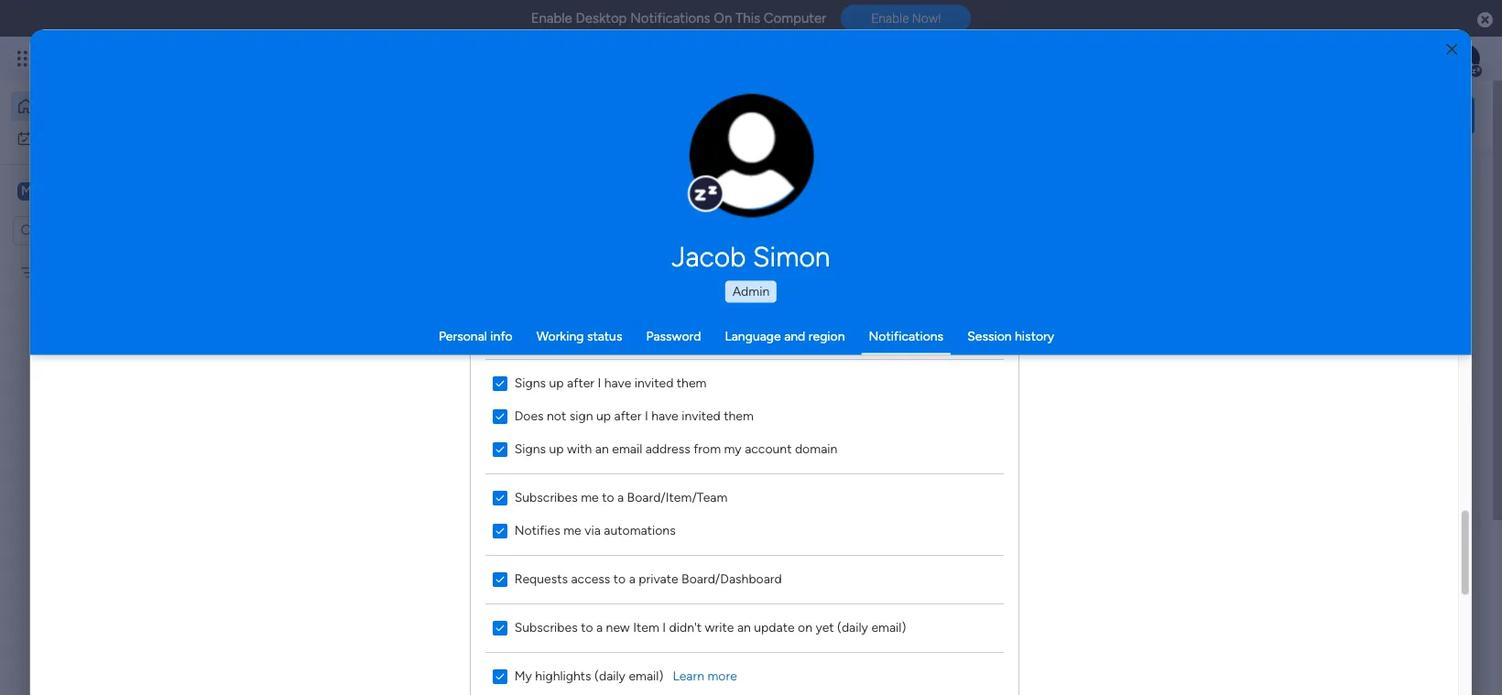 Task type: describe. For each thing, give the bounding box(es) containing it.
desktop
[[576, 10, 627, 27]]

jacob simon button
[[499, 240, 1003, 273]]

simon
[[753, 240, 830, 273]]

board
[[64, 264, 97, 280]]

personal info link
[[439, 328, 513, 344]]

start
[[601, 627, 632, 644]]

0 horizontal spatial i
[[598, 376, 601, 392]]

1 horizontal spatial notifications
[[869, 328, 944, 344]]

up for with
[[549, 442, 564, 458]]

personal info
[[439, 328, 513, 344]]

item
[[633, 621, 659, 636]]

signs for signs up after i have invited them
[[514, 376, 546, 392]]

1 vertical spatial an
[[737, 621, 751, 636]]

requests access to a private board/dashboard
[[514, 572, 782, 588]]

0 vertical spatial email)
[[871, 621, 906, 636]]

1 vertical spatial (daily
[[594, 669, 626, 685]]

0 horizontal spatial and
[[573, 627, 598, 644]]

main inside workspace selection element
[[42, 182, 74, 199]]

sign
[[569, 409, 593, 425]]

with
[[567, 442, 592, 458]]

a for private
[[629, 572, 635, 588]]

requests
[[514, 572, 568, 588]]

1 vertical spatial after
[[614, 409, 642, 425]]

my work
[[40, 130, 89, 145]]

work inside button
[[61, 130, 89, 145]]

account
[[745, 442, 792, 458]]

0 horizontal spatial have
[[604, 376, 631, 392]]

add to favorites image
[[519, 372, 537, 390]]

m
[[21, 183, 32, 198]]

change profile picture button
[[689, 93, 814, 218]]

this
[[736, 10, 761, 27]]

signs for signs up with an email address from my account domain
[[514, 442, 546, 458]]

collaborating
[[635, 627, 722, 644]]

language and region link
[[725, 328, 845, 344]]

main inside the work management > main workspace link
[[450, 402, 477, 418]]

0 horizontal spatial email)
[[629, 669, 663, 685]]

my for my work
[[40, 130, 58, 145]]

yet
[[816, 621, 834, 636]]

my highlights (daily email)
[[514, 669, 663, 685]]

now!
[[912, 11, 941, 26]]

info
[[490, 328, 513, 344]]

my board
[[43, 264, 97, 280]]

teammates
[[495, 627, 570, 644]]

Search in workspace field
[[38, 220, 153, 241]]

invite your teammates and start collaborating
[[421, 627, 722, 644]]

workspace inside the work management > main workspace link
[[481, 402, 543, 418]]

working status link
[[537, 328, 622, 344]]

region containing signs up after i have invited them
[[470, 101, 1018, 695]]

session
[[968, 328, 1012, 344]]

jacob
[[672, 240, 746, 273]]

change
[[713, 165, 754, 179]]

my board list box
[[0, 253, 234, 535]]

password link
[[646, 328, 701, 344]]

enable now!
[[871, 11, 941, 26]]

address
[[645, 442, 690, 458]]

email
[[612, 442, 642, 458]]

workspace selection element
[[17, 180, 153, 204]]

enable desktop notifications on this computer
[[531, 10, 827, 27]]

0 vertical spatial and
[[784, 328, 806, 344]]

on
[[798, 621, 812, 636]]

region
[[809, 328, 845, 344]]

subscribes to a new item i didn't write an update on yet (daily email)
[[514, 621, 906, 636]]

workspace inside workspace selection element
[[78, 182, 150, 199]]

does
[[514, 409, 544, 425]]

to for me
[[602, 491, 614, 506]]

>
[[439, 402, 447, 418]]

language and region
[[725, 328, 845, 344]]

signs up with an email address from my account domain
[[514, 442, 838, 458]]

close image
[[1447, 43, 1458, 56]]

notifies
[[514, 524, 560, 539]]

to for access
[[614, 572, 626, 588]]

new
[[606, 621, 630, 636]]

jacob simon
[[672, 240, 830, 273]]

select product image
[[16, 49, 35, 68]]

picture
[[733, 181, 770, 195]]

history
[[1015, 328, 1055, 344]]

my
[[724, 442, 742, 458]]

highlights
[[535, 669, 591, 685]]

your
[[462, 627, 492, 644]]

1 vertical spatial have
[[651, 409, 679, 425]]

access
[[571, 572, 610, 588]]

does not sign up after i have invited them
[[514, 409, 754, 425]]

workspace image
[[17, 181, 36, 201]]

update
[[754, 621, 795, 636]]

subscribes for subscribes me to a board/item/team
[[514, 491, 578, 506]]

jacob simon image
[[1451, 44, 1481, 73]]

status
[[587, 328, 622, 344]]



Task type: vqa. For each thing, say whether or not it's contained in the screenshot.
Fun at the bottom left of the page
no



Task type: locate. For each thing, give the bounding box(es) containing it.
main right >
[[450, 402, 477, 418]]

i right item in the left of the page
[[663, 621, 666, 636]]

no thanks
[[978, 628, 1036, 643]]

a
[[617, 491, 624, 506], [629, 572, 635, 588], [596, 621, 603, 636]]

write
[[705, 621, 734, 636]]

workspace up the search in workspace field
[[78, 182, 150, 199]]

private
[[639, 572, 678, 588]]

1 vertical spatial invited
[[682, 409, 721, 425]]

(daily right the yet
[[837, 621, 868, 636]]

enable left the now!
[[871, 11, 909, 26]]

after
[[567, 376, 594, 392], [614, 409, 642, 425]]

1 horizontal spatial i
[[645, 409, 648, 425]]

1 vertical spatial up
[[596, 409, 611, 425]]

change profile picture
[[713, 165, 791, 195]]

main right workspace icon
[[42, 182, 74, 199]]

0 horizontal spatial them
[[677, 376, 707, 392]]

and left "region"
[[784, 328, 806, 344]]

computer
[[764, 10, 827, 27]]

my for my board
[[43, 264, 61, 280]]

1 horizontal spatial workspace
[[481, 402, 543, 418]]

to up notifies me via automations
[[602, 491, 614, 506]]

a left new
[[596, 621, 603, 636]]

learn
[[673, 669, 704, 685]]

language
[[725, 328, 781, 344]]

have up does not sign up after i have invited them
[[604, 376, 631, 392]]

a up automations
[[617, 491, 624, 506]]

1 vertical spatial subscribes
[[514, 621, 578, 636]]

2 vertical spatial to
[[581, 621, 593, 636]]

work
[[61, 130, 89, 145], [329, 402, 357, 418]]

subscribes up notifies
[[514, 491, 578, 506]]

my inside button
[[40, 130, 58, 145]]

management
[[360, 402, 436, 418]]

1 horizontal spatial after
[[614, 409, 642, 425]]

2 vertical spatial my
[[514, 669, 532, 685]]

i up does not sign up after i have invited them
[[598, 376, 601, 392]]

after up the sign
[[567, 376, 594, 392]]

1 horizontal spatial them
[[724, 409, 754, 425]]

1 horizontal spatial have
[[651, 409, 679, 425]]

invited up from
[[682, 409, 721, 425]]

notifications link
[[869, 328, 944, 344]]

my down home
[[40, 130, 58, 145]]

main workspace
[[42, 182, 150, 199]]

signs
[[514, 376, 546, 392], [514, 442, 546, 458]]

session history link
[[968, 328, 1055, 344]]

0 vertical spatial subscribes
[[514, 491, 578, 506]]

automations
[[604, 524, 676, 539]]

subscribes me to a board/item/team
[[514, 491, 728, 506]]

1 image
[[1235, 38, 1252, 58]]

1 vertical spatial me
[[563, 524, 581, 539]]

0 vertical spatial an
[[595, 442, 609, 458]]

them
[[677, 376, 707, 392], [724, 409, 754, 425]]

thanks
[[998, 628, 1036, 643]]

no
[[978, 628, 995, 643]]

2 signs from the top
[[514, 442, 546, 458]]

working
[[537, 328, 584, 344]]

them down password at the left top of the page
[[677, 376, 707, 392]]

no thanks button
[[970, 621, 1043, 650]]

0 vertical spatial me
[[581, 491, 599, 506]]

home button
[[11, 92, 197, 121]]

1 horizontal spatial invited
[[682, 409, 721, 425]]

via
[[585, 524, 601, 539]]

my left board
[[43, 264, 61, 280]]

1 horizontal spatial a
[[617, 491, 624, 506]]

working status
[[537, 328, 622, 344]]

notifications right "region"
[[869, 328, 944, 344]]

my left highlights
[[514, 669, 532, 685]]

my
[[40, 130, 58, 145], [43, 264, 61, 280], [514, 669, 532, 685]]

me for notifies
[[563, 524, 581, 539]]

work management > main workspace link
[[298, 223, 554, 429]]

0 horizontal spatial main
[[42, 182, 74, 199]]

me for subscribes
[[581, 491, 599, 506]]

2 horizontal spatial i
[[663, 621, 666, 636]]

1 vertical spatial them
[[724, 409, 754, 425]]

1 vertical spatial signs
[[514, 442, 546, 458]]

1 horizontal spatial email)
[[871, 621, 906, 636]]

0 horizontal spatial notifications
[[630, 10, 711, 27]]

my for my highlights (daily email)
[[514, 669, 532, 685]]

subscribes for subscribes to a new item i didn't write an update on yet (daily email)
[[514, 621, 578, 636]]

personal
[[439, 328, 487, 344]]

to
[[602, 491, 614, 506], [614, 572, 626, 588], [581, 621, 593, 636]]

(daily
[[837, 621, 868, 636], [594, 669, 626, 685]]

option
[[0, 256, 234, 259]]

1 vertical spatial work
[[329, 402, 357, 418]]

me
[[581, 491, 599, 506], [563, 524, 581, 539]]

enable left desktop
[[531, 10, 572, 27]]

after up email
[[614, 409, 642, 425]]

0 vertical spatial i
[[598, 376, 601, 392]]

domain
[[795, 442, 838, 458]]

dapulse x slim image
[[1448, 169, 1470, 191]]

0 vertical spatial invited
[[635, 376, 674, 392]]

1 vertical spatial main
[[450, 402, 477, 418]]

subscribes down "requests"
[[514, 621, 578, 636]]

0 vertical spatial my
[[40, 130, 58, 145]]

password
[[646, 328, 701, 344]]

have up address
[[651, 409, 679, 425]]

1 element
[[468, 473, 490, 495], [468, 473, 490, 495]]

0 horizontal spatial after
[[567, 376, 594, 392]]

signs down does
[[514, 442, 546, 458]]

have
[[604, 376, 631, 392], [651, 409, 679, 425]]

0 vertical spatial to
[[602, 491, 614, 506]]

notifications
[[630, 10, 711, 27], [869, 328, 944, 344]]

from
[[693, 442, 721, 458]]

me up 'via'
[[581, 491, 599, 506]]

more
[[708, 669, 737, 685]]

and left start
[[573, 627, 598, 644]]

not
[[547, 409, 566, 425]]

0 horizontal spatial an
[[595, 442, 609, 458]]

enable for enable now!
[[871, 11, 909, 26]]

2 subscribes from the top
[[514, 621, 578, 636]]

0 vertical spatial after
[[567, 376, 594, 392]]

i for up
[[645, 409, 648, 425]]

work left management
[[329, 402, 357, 418]]

up right the sign
[[596, 409, 611, 425]]

1 horizontal spatial main
[[450, 402, 477, 418]]

1 vertical spatial a
[[629, 572, 635, 588]]

session history
[[968, 328, 1055, 344]]

0 horizontal spatial invited
[[635, 376, 674, 392]]

an right write
[[737, 621, 751, 636]]

learn more
[[673, 669, 737, 685]]

0 horizontal spatial enable
[[531, 10, 572, 27]]

up for after
[[549, 376, 564, 392]]

i up address
[[645, 409, 648, 425]]

email)
[[871, 621, 906, 636], [629, 669, 663, 685]]

0 vertical spatial (daily
[[837, 621, 868, 636]]

me left 'via'
[[563, 524, 581, 539]]

1 horizontal spatial work
[[329, 402, 357, 418]]

1 vertical spatial notifications
[[869, 328, 944, 344]]

to right access
[[614, 572, 626, 588]]

on
[[714, 10, 732, 27]]

(daily down start
[[594, 669, 626, 685]]

1 vertical spatial to
[[614, 572, 626, 588]]

0 vertical spatial signs
[[514, 376, 546, 392]]

i
[[598, 376, 601, 392], [645, 409, 648, 425], [663, 621, 666, 636]]

a for board/item/team
[[617, 491, 624, 506]]

to left start
[[581, 621, 593, 636]]

0 vertical spatial workspace
[[78, 182, 150, 199]]

0 vertical spatial have
[[604, 376, 631, 392]]

and
[[784, 328, 806, 344], [573, 627, 598, 644]]

up left with
[[549, 442, 564, 458]]

profile
[[757, 165, 791, 179]]

my inside list box
[[43, 264, 61, 280]]

enable for enable desktop notifications on this computer
[[531, 10, 572, 27]]

0 horizontal spatial work
[[61, 130, 89, 145]]

enable
[[531, 10, 572, 27], [871, 11, 909, 26]]

main
[[42, 182, 74, 199], [450, 402, 477, 418]]

work down home
[[61, 130, 89, 145]]

1 vertical spatial workspace
[[481, 402, 543, 418]]

2 vertical spatial up
[[549, 442, 564, 458]]

0 vertical spatial work
[[61, 130, 89, 145]]

subscribes
[[514, 491, 578, 506], [514, 621, 578, 636]]

invite
[[421, 627, 458, 644]]

0 vertical spatial up
[[549, 376, 564, 392]]

1 signs from the top
[[514, 376, 546, 392]]

1 horizontal spatial an
[[737, 621, 751, 636]]

1 vertical spatial email)
[[629, 669, 663, 685]]

0 vertical spatial notifications
[[630, 10, 711, 27]]

email) right the yet
[[871, 621, 906, 636]]

1 subscribes from the top
[[514, 491, 578, 506]]

2 vertical spatial a
[[596, 621, 603, 636]]

them up 'my'
[[724, 409, 754, 425]]

email) left learn
[[629, 669, 663, 685]]

2 horizontal spatial a
[[629, 572, 635, 588]]

board/item/team
[[627, 491, 728, 506]]

1 vertical spatial my
[[43, 264, 61, 280]]

1 horizontal spatial enable
[[871, 11, 909, 26]]

0 horizontal spatial a
[[596, 621, 603, 636]]

i for new
[[663, 621, 666, 636]]

an right with
[[595, 442, 609, 458]]

up right add to favorites icon
[[549, 376, 564, 392]]

0 vertical spatial a
[[617, 491, 624, 506]]

enable now! button
[[841, 5, 972, 32]]

learn more link
[[673, 668, 737, 687]]

my work button
[[11, 123, 197, 153]]

1 vertical spatial i
[[645, 409, 648, 425]]

2 vertical spatial i
[[663, 621, 666, 636]]

signs up does
[[514, 376, 546, 392]]

signs up after i have invited them
[[514, 376, 707, 392]]

board/dashboard
[[682, 572, 782, 588]]

work management > main workspace
[[329, 402, 543, 418]]

1 horizontal spatial (daily
[[837, 621, 868, 636]]

notifies me via automations
[[514, 524, 676, 539]]

0 horizontal spatial (daily
[[594, 669, 626, 685]]

notifications left on
[[630, 10, 711, 27]]

home
[[42, 98, 77, 114]]

1 vertical spatial and
[[573, 627, 598, 644]]

an
[[595, 442, 609, 458], [737, 621, 751, 636]]

workspace down add to favorites icon
[[481, 402, 543, 418]]

0 vertical spatial main
[[42, 182, 74, 199]]

admin
[[733, 283, 770, 299]]

region
[[470, 101, 1018, 695]]

0 horizontal spatial workspace
[[78, 182, 150, 199]]

invited up does not sign up after i have invited them
[[635, 376, 674, 392]]

1 horizontal spatial and
[[784, 328, 806, 344]]

a left private
[[629, 572, 635, 588]]

didn't
[[669, 621, 702, 636]]

enable inside button
[[871, 11, 909, 26]]

dapulse close image
[[1478, 11, 1493, 29]]

0 vertical spatial them
[[677, 376, 707, 392]]



